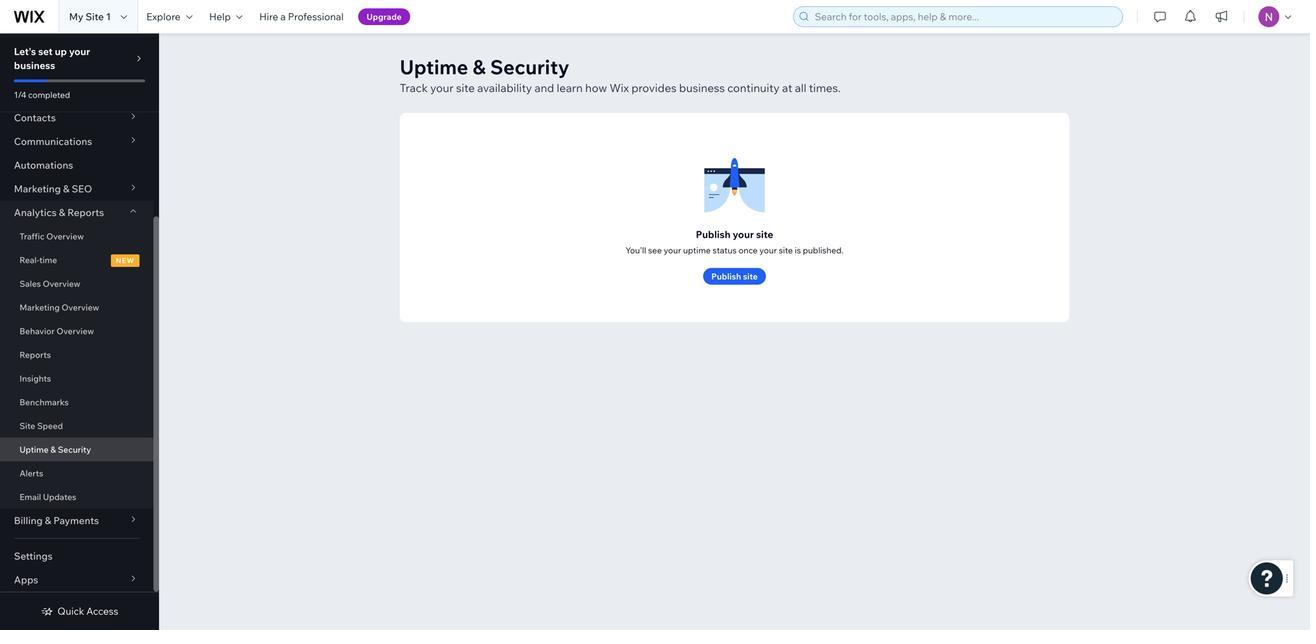 Task type: describe. For each thing, give the bounding box(es) containing it.
your inside uptime & security track your site availability and learn how wix provides business continuity at all times.
[[430, 81, 454, 95]]

publish for site
[[712, 271, 741, 282]]

overview for traffic overview
[[46, 231, 84, 242]]

settings
[[14, 551, 53, 563]]

1/4 completed
[[14, 90, 70, 100]]

hire a professional link
[[251, 0, 352, 33]]

let's set up your business
[[14, 45, 90, 72]]

professional
[[288, 10, 344, 23]]

wix
[[610, 81, 629, 95]]

behavior
[[20, 326, 55, 337]]

sales overview link
[[0, 272, 154, 296]]

apps
[[14, 574, 38, 587]]

behavior overview link
[[0, 320, 154, 343]]

at
[[782, 81, 793, 95]]

traffic overview link
[[0, 225, 154, 248]]

1
[[106, 10, 111, 23]]

insights link
[[0, 367, 154, 391]]

business inside uptime & security track your site availability and learn how wix provides business continuity at all times.
[[679, 81, 725, 95]]

published.
[[803, 245, 844, 256]]

track
[[400, 81, 428, 95]]

traffic
[[20, 231, 44, 242]]

up
[[55, 45, 67, 58]]

billing & payments button
[[0, 509, 154, 533]]

business inside the let's set up your business
[[14, 59, 55, 72]]

reports inside reports link
[[20, 350, 51, 360]]

hire
[[259, 10, 278, 23]]

traffic overview
[[20, 231, 84, 242]]

publish your site you'll see your uptime status once your site is published.
[[626, 229, 844, 256]]

sidebar element
[[0, 0, 159, 631]]

& for analytics & reports
[[59, 207, 65, 219]]

explore
[[147, 10, 181, 23]]

updates
[[43, 492, 76, 503]]

site down once
[[743, 271, 758, 282]]

speed
[[37, 421, 63, 432]]

marketing overview
[[20, 303, 99, 313]]

completed
[[28, 90, 70, 100]]

see
[[648, 245, 662, 256]]

& for uptime & security track your site availability and learn how wix provides business continuity at all times.
[[473, 55, 486, 79]]

access
[[86, 606, 118, 618]]

contacts
[[14, 112, 56, 124]]

uptime
[[683, 245, 711, 256]]

settings link
[[0, 545, 154, 569]]

site speed
[[20, 421, 63, 432]]

benchmarks link
[[0, 391, 154, 415]]

Search for tools, apps, help & more... field
[[811, 7, 1119, 27]]

my site 1
[[69, 10, 111, 23]]

publish site link
[[703, 268, 766, 285]]

payments
[[53, 515, 99, 527]]

site inside site speed link
[[20, 421, 35, 432]]

help button
[[201, 0, 251, 33]]

email
[[20, 492, 41, 503]]

& for billing & payments
[[45, 515, 51, 527]]

alerts
[[20, 469, 43, 479]]

site left is
[[779, 245, 793, 256]]

times.
[[809, 81, 841, 95]]

learn
[[557, 81, 583, 95]]

let's
[[14, 45, 36, 58]]

seo
[[72, 183, 92, 195]]

email updates
[[20, 492, 76, 503]]

hire a professional
[[259, 10, 344, 23]]

quick access
[[57, 606, 118, 618]]

time
[[39, 255, 57, 266]]

& for uptime & security
[[50, 445, 56, 455]]

security for uptime & security track your site availability and learn how wix provides business continuity at all times.
[[490, 55, 570, 79]]

security for uptime & security
[[58, 445, 91, 455]]

you'll
[[626, 245, 647, 256]]

analytics & reports
[[14, 207, 104, 219]]

provides
[[632, 81, 677, 95]]

reports inside analytics & reports popup button
[[67, 207, 104, 219]]



Task type: locate. For each thing, give the bounding box(es) containing it.
analytics & reports button
[[0, 201, 154, 225]]

1 horizontal spatial security
[[490, 55, 570, 79]]

security inside uptime & security track your site availability and learn how wix provides business continuity at all times.
[[490, 55, 570, 79]]

business down let's
[[14, 59, 55, 72]]

marketing inside popup button
[[14, 183, 61, 195]]

overview for behavior overview
[[56, 326, 94, 337]]

continuity
[[728, 81, 780, 95]]

benchmarks
[[20, 397, 69, 408]]

marketing & seo button
[[0, 177, 154, 201]]

overview for sales overview
[[43, 279, 80, 289]]

business
[[14, 59, 55, 72], [679, 81, 725, 95]]

&
[[473, 55, 486, 79], [63, 183, 69, 195], [59, 207, 65, 219], [50, 445, 56, 455], [45, 515, 51, 527]]

email updates link
[[0, 486, 154, 509]]

& right billing
[[45, 515, 51, 527]]

site
[[86, 10, 104, 23], [20, 421, 35, 432]]

billing & payments
[[14, 515, 99, 527]]

my
[[69, 10, 83, 23]]

your up once
[[733, 229, 754, 241]]

0 horizontal spatial uptime
[[20, 445, 49, 455]]

reports down seo
[[67, 207, 104, 219]]

communications button
[[0, 130, 154, 154]]

alerts link
[[0, 462, 154, 486]]

uptime inside sidebar element
[[20, 445, 49, 455]]

0 vertical spatial business
[[14, 59, 55, 72]]

security up and
[[490, 55, 570, 79]]

& left seo
[[63, 183, 69, 195]]

uptime up track
[[400, 55, 468, 79]]

overview down marketing overview link
[[56, 326, 94, 337]]

uptime inside uptime & security track your site availability and learn how wix provides business continuity at all times.
[[400, 55, 468, 79]]

security down site speed link
[[58, 445, 91, 455]]

site left 1
[[86, 10, 104, 23]]

a
[[281, 10, 286, 23]]

marketing overview link
[[0, 296, 154, 320]]

automations
[[14, 159, 73, 171]]

overview
[[46, 231, 84, 242], [43, 279, 80, 289], [62, 303, 99, 313], [56, 326, 94, 337]]

your right "see"
[[664, 245, 682, 256]]

0 vertical spatial reports
[[67, 207, 104, 219]]

availability
[[477, 81, 532, 95]]

0 horizontal spatial business
[[14, 59, 55, 72]]

analytics
[[14, 207, 57, 219]]

all
[[795, 81, 807, 95]]

1 vertical spatial reports
[[20, 350, 51, 360]]

1 horizontal spatial site
[[86, 10, 104, 23]]

real-time
[[20, 255, 57, 266]]

security
[[490, 55, 570, 79], [58, 445, 91, 455]]

overview up marketing overview at the top left of page
[[43, 279, 80, 289]]

billing
[[14, 515, 43, 527]]

1 horizontal spatial business
[[679, 81, 725, 95]]

quick access button
[[41, 606, 118, 618]]

1 vertical spatial business
[[679, 81, 725, 95]]

insights
[[20, 374, 51, 384]]

publish inside publish your site you'll see your uptime status once your site is published.
[[696, 229, 731, 241]]

business right provides
[[679, 81, 725, 95]]

0 horizontal spatial reports
[[20, 350, 51, 360]]

publish down status
[[712, 271, 741, 282]]

1 horizontal spatial reports
[[67, 207, 104, 219]]

0 vertical spatial security
[[490, 55, 570, 79]]

upgrade button
[[358, 8, 410, 25]]

marketing & seo
[[14, 183, 92, 195]]

uptime up the 'alerts'
[[20, 445, 49, 455]]

quick
[[57, 606, 84, 618]]

how
[[585, 81, 607, 95]]

1/4
[[14, 90, 26, 100]]

overview for marketing overview
[[62, 303, 99, 313]]

behavior overview
[[20, 326, 94, 337]]

0 vertical spatial publish
[[696, 229, 731, 241]]

reports
[[67, 207, 104, 219], [20, 350, 51, 360]]

uptime & security link
[[0, 438, 154, 462]]

0 vertical spatial uptime
[[400, 55, 468, 79]]

site speed link
[[0, 415, 154, 438]]

uptime & security
[[20, 445, 91, 455]]

site
[[456, 81, 475, 95], [756, 229, 774, 241], [779, 245, 793, 256], [743, 271, 758, 282]]

overview down analytics & reports
[[46, 231, 84, 242]]

0 horizontal spatial site
[[20, 421, 35, 432]]

uptime & security track your site availability and learn how wix provides business continuity at all times.
[[400, 55, 841, 95]]

0 horizontal spatial security
[[58, 445, 91, 455]]

0 vertical spatial site
[[86, 10, 104, 23]]

site left availability
[[456, 81, 475, 95]]

marketing
[[14, 183, 61, 195], [20, 303, 60, 313]]

communications
[[14, 135, 92, 148]]

uptime for uptime & security
[[20, 445, 49, 455]]

& inside uptime & security track your site availability and learn how wix provides business continuity at all times.
[[473, 55, 486, 79]]

marketing for marketing & seo
[[14, 183, 61, 195]]

and
[[535, 81, 554, 95]]

help
[[209, 10, 231, 23]]

1 vertical spatial marketing
[[20, 303, 60, 313]]

site up once
[[756, 229, 774, 241]]

uptime for uptime & security track your site availability and learn how wix provides business continuity at all times.
[[400, 55, 468, 79]]

your right track
[[430, 81, 454, 95]]

marketing up 'behavior' on the bottom left of the page
[[20, 303, 60, 313]]

marketing up analytics at left
[[14, 183, 61, 195]]

1 vertical spatial site
[[20, 421, 35, 432]]

1 horizontal spatial uptime
[[400, 55, 468, 79]]

new
[[116, 256, 135, 265]]

1 vertical spatial publish
[[712, 271, 741, 282]]

apps button
[[0, 569, 154, 593]]

your right up on the left
[[69, 45, 90, 58]]

your inside the let's set up your business
[[69, 45, 90, 58]]

your right once
[[760, 245, 777, 256]]

your
[[69, 45, 90, 58], [430, 81, 454, 95], [733, 229, 754, 241], [664, 245, 682, 256], [760, 245, 777, 256]]

& down marketing & seo
[[59, 207, 65, 219]]

site inside uptime & security track your site availability and learn how wix provides business continuity at all times.
[[456, 81, 475, 95]]

is
[[795, 245, 801, 256]]

contacts button
[[0, 106, 154, 130]]

publish up status
[[696, 229, 731, 241]]

0 vertical spatial marketing
[[14, 183, 61, 195]]

status
[[713, 245, 737, 256]]

once
[[739, 245, 758, 256]]

publish
[[696, 229, 731, 241], [712, 271, 741, 282]]

reports link
[[0, 343, 154, 367]]

publish site
[[712, 271, 758, 282]]

upgrade
[[367, 12, 402, 22]]

marketing for marketing overview
[[20, 303, 60, 313]]

site left speed
[[20, 421, 35, 432]]

real-
[[20, 255, 39, 266]]

automations link
[[0, 154, 154, 177]]

sales overview
[[20, 279, 80, 289]]

publish for your
[[696, 229, 731, 241]]

security inside sidebar element
[[58, 445, 91, 455]]

set
[[38, 45, 53, 58]]

1 vertical spatial security
[[58, 445, 91, 455]]

1 vertical spatial uptime
[[20, 445, 49, 455]]

sales
[[20, 279, 41, 289]]

reports up insights
[[20, 350, 51, 360]]

& for marketing & seo
[[63, 183, 69, 195]]

& up availability
[[473, 55, 486, 79]]

overview down sales overview link
[[62, 303, 99, 313]]

& down speed
[[50, 445, 56, 455]]

uptime
[[400, 55, 468, 79], [20, 445, 49, 455]]

& inside popup button
[[63, 183, 69, 195]]



Task type: vqa. For each thing, say whether or not it's contained in the screenshot.
Orders
no



